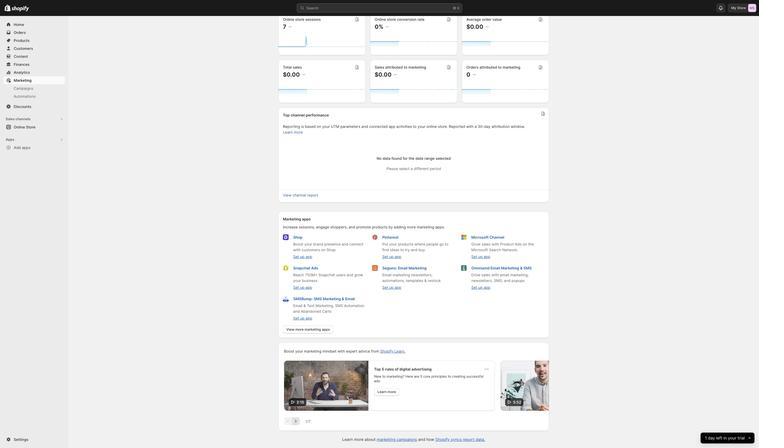 Task type: vqa. For each thing, say whether or not it's contained in the screenshot.


Task type: describe. For each thing, give the bounding box(es) containing it.
shoppers,
[[330, 225, 348, 229]]

settings link
[[3, 436, 65, 444]]

sessions
[[305, 17, 321, 22]]

my store image
[[749, 4, 757, 12]]

customers link
[[3, 44, 65, 52]]

set up app link for omnisend email marketing & sms drive sales with email marketing, newsletters, sms, and popups set up app
[[472, 285, 491, 290]]

apps for add apps
[[22, 145, 31, 150]]

automations link
[[3, 92, 65, 100]]

people
[[427, 242, 439, 247]]

marketing down analytics
[[14, 78, 32, 83]]

store for 0%
[[387, 17, 396, 22]]

view more marketing apps link
[[283, 326, 333, 334]]

advice
[[359, 349, 370, 354]]

marketing for smsbump: sms marketing & email email & text marketing, sms automation and abandoned carts set up app
[[323, 297, 341, 301]]

find
[[382, 248, 389, 252]]

set up app link for smsbump: sms marketing & email email & text marketing, sms automation and abandoned carts set up app
[[293, 316, 312, 321]]

microsoft channel link
[[472, 235, 505, 240]]

up inside snapchat ads reach 750m+ snapchat users and grow your business set up app
[[300, 285, 305, 290]]

more inside the reporting is based on your utm parameters and connected app activities to your online store. reported with a 30-day attribution window. learn more
[[294, 130, 303, 135]]

with left expert
[[338, 349, 345, 354]]

campaigns link
[[3, 84, 65, 92]]

sales channels
[[6, 117, 31, 121]]

drive
[[472, 273, 481, 277]]

business
[[302, 279, 318, 283]]

email inside omnisend email marketing & sms drive sales with email marketing, newsletters, sms, and popups set up app
[[491, 266, 500, 271]]

day inside the reporting is based on your utm parameters and connected app activities to your online store. reported with a 30-day attribution window. learn more
[[484, 124, 491, 129]]

average order value
[[467, 17, 502, 22]]

0 horizontal spatial the
[[409, 156, 415, 161]]

sessions,
[[299, 225, 315, 229]]

seguno:
[[382, 266, 397, 271]]

increase
[[283, 225, 298, 229]]

day inside dropdown button
[[708, 436, 715, 441]]

and inside snapchat ads reach 750m+ snapchat users and grow your business set up app
[[347, 273, 353, 277]]

content
[[14, 54, 28, 59]]

1 vertical spatial snapchat
[[319, 273, 335, 277]]

and inside omnisend email marketing & sms drive sales with email marketing, newsletters, sms, and popups set up app
[[504, 279, 511, 283]]

for
[[403, 156, 408, 161]]

1 vertical spatial shopify
[[436, 437, 450, 442]]

1 horizontal spatial learn more link
[[374, 388, 400, 396]]

email right seguno:
[[398, 266, 408, 271]]

automation
[[344, 304, 364, 308]]

learn for learn more
[[378, 390, 387, 394]]

0
[[467, 71, 471, 78]]

in
[[724, 436, 727, 441]]

your left utm
[[322, 124, 330, 129]]

0 horizontal spatial learn more link
[[283, 130, 303, 135]]

more for learn more about marketing campaigns and how shopify syncs report data.
[[354, 437, 364, 442]]

omnisend
[[472, 266, 490, 271]]

add
[[14, 145, 21, 150]]

discounts link
[[3, 103, 65, 111]]

1 vertical spatial sms
[[314, 297, 322, 301]]

1 vertical spatial boost
[[284, 349, 294, 354]]

how
[[427, 437, 434, 442]]

orders attributed to marketing
[[467, 65, 521, 70]]

view for view more marketing apps
[[286, 328, 295, 332]]

my
[[732, 6, 737, 10]]

reach
[[293, 273, 304, 277]]

5:52 button
[[501, 361, 585, 411]]

seguno: email marketing email marketing newsletters, automations, templates & restock set up app
[[382, 266, 441, 290]]

with inside microsoft channel grow sales with product ads on the microsoft search network. set up app
[[492, 242, 499, 247]]

30-
[[478, 124, 484, 129]]

0 vertical spatial products
[[372, 225, 388, 229]]

sms,
[[494, 279, 503, 283]]

network.
[[502, 248, 518, 252]]

set up app link for pinterest put your products where people go to find ideas to try and buy set up app
[[382, 255, 401, 259]]

view channel report button
[[280, 191, 322, 199]]

here
[[406, 375, 413, 379]]

& inside seguno: email marketing email marketing newsletters, automations, templates & restock set up app
[[425, 279, 427, 283]]

2 vertical spatial apps
[[322, 328, 330, 332]]

report inside view channel report button
[[307, 193, 318, 198]]

carts
[[322, 309, 332, 314]]

learn.
[[395, 349, 406, 354]]

online store
[[14, 125, 35, 129]]

your inside pinterest put your products where people go to find ideas to try and buy set up app
[[389, 242, 397, 247]]

no change image for sales
[[302, 72, 305, 77]]

the inside microsoft channel grow sales with product ads on the microsoft search network. set up app
[[528, 242, 534, 247]]

and inside the reporting is based on your utm parameters and connected app activities to your online store. reported with a 30-day attribution window. learn more
[[362, 124, 368, 129]]

channel for view
[[293, 193, 306, 198]]

app inside pinterest put your products where people go to find ideas to try and buy set up app
[[395, 255, 401, 259]]

5:52
[[513, 400, 521, 405]]

on inside the reporting is based on your utm parameters and connected app activities to your online store. reported with a 30-day attribution window. learn more
[[317, 124, 321, 129]]

products
[[14, 38, 30, 43]]

date
[[416, 156, 424, 161]]

text
[[307, 304, 315, 308]]

value
[[493, 17, 502, 22]]

seguno: email marketing link
[[382, 266, 427, 271]]

up inside pinterest put your products where people go to find ideas to try and buy set up app
[[389, 255, 394, 259]]

attribution
[[492, 124, 510, 129]]

app inside microsoft channel grow sales with product ads on the microsoft search network. set up app
[[484, 255, 491, 259]]

presence
[[325, 242, 341, 247]]

sms inside omnisend email marketing & sms drive sales with email marketing, newsletters, sms, and popups set up app
[[524, 266, 532, 271]]

no change image for 0
[[473, 72, 476, 77]]

no change image for store
[[289, 25, 292, 29]]

5 inside new to marketing? here are 5 core principles to creating successful ads.
[[420, 375, 422, 379]]

select
[[399, 166, 410, 171]]

online store link
[[3, 123, 65, 131]]

set up app link for snapchat ads reach 750m+ snapchat users and grow your business set up app
[[293, 285, 312, 290]]

email up automation
[[345, 297, 355, 301]]

1 vertical spatial 7
[[309, 419, 311, 424]]

marketing up increase
[[283, 217, 301, 221]]

2:15 button
[[284, 361, 369, 411]]

different
[[414, 166, 429, 171]]

0 vertical spatial 5
[[382, 367, 384, 372]]

marketing,
[[316, 304, 334, 308]]

set up app link for microsoft channel grow sales with product ads on the microsoft search network. set up app
[[472, 255, 491, 259]]

store for my store
[[738, 6, 746, 10]]

connect
[[349, 242, 364, 247]]

campaigns
[[14, 86, 33, 91]]

discounts
[[14, 104, 31, 109]]

home
[[14, 22, 24, 27]]

search inside microsoft channel grow sales with product ads on the microsoft search network. set up app
[[489, 248, 501, 252]]

up inside microsoft channel grow sales with product ads on the microsoft search network. set up app
[[478, 255, 483, 259]]

1 / 7
[[306, 419, 311, 424]]

1 horizontal spatial shopify image
[[11, 6, 29, 12]]

1 vertical spatial shop
[[327, 248, 336, 252]]

2 microsoft from the top
[[472, 248, 488, 252]]

ideas
[[390, 248, 400, 252]]

0 vertical spatial shopify
[[380, 349, 394, 354]]

on inside shop boost your brand presence and connect with customers on shop set up app
[[321, 248, 326, 252]]

products link
[[3, 36, 65, 44]]

finances
[[14, 62, 30, 67]]

reporting
[[283, 124, 300, 129]]

0 vertical spatial 7
[[283, 23, 286, 30]]

found
[[392, 156, 402, 161]]

attributed for 0
[[480, 65, 497, 70]]

2 vertical spatial sms
[[335, 304, 343, 308]]

newsletters, inside seguno: email marketing email marketing newsletters, automations, templates & restock set up app
[[411, 273, 433, 277]]

app inside omnisend email marketing & sms drive sales with email marketing, newsletters, sms, and popups set up app
[[484, 285, 491, 290]]

smsbump: sms marketing & email email & text marketing, sms automation and abandoned carts set up app
[[293, 297, 364, 321]]

sales inside omnisend email marketing & sms drive sales with email marketing, newsletters, sms, and popups set up app
[[482, 273, 491, 277]]

more right adding
[[407, 225, 416, 229]]

channel for top
[[291, 113, 305, 117]]

and left how
[[418, 437, 425, 442]]

channels
[[16, 117, 31, 121]]

marketing,
[[511, 273, 529, 277]]

0 horizontal spatial shop
[[293, 235, 303, 240]]

left
[[716, 436, 723, 441]]

utm
[[331, 124, 340, 129]]

analytics
[[14, 70, 30, 75]]

set inside shop boost your brand presence and connect with customers on shop set up app
[[293, 255, 299, 259]]

1 vertical spatial report
[[463, 437, 475, 442]]

parameters
[[341, 124, 361, 129]]

orders for orders
[[14, 30, 26, 35]]

please
[[387, 166, 398, 171]]

channel
[[490, 235, 505, 240]]

email down seguno:
[[382, 273, 392, 277]]

and inside shop boost your brand presence and connect with customers on shop set up app
[[342, 242, 348, 247]]

content link
[[3, 52, 65, 60]]

up inside seguno: email marketing email marketing newsletters, automations, templates & restock set up app
[[389, 285, 394, 290]]



Task type: locate. For each thing, give the bounding box(es) containing it.
channel up marketing apps at the left top
[[293, 193, 306, 198]]

0 horizontal spatial shopify
[[380, 349, 394, 354]]

1 vertical spatial top
[[374, 367, 381, 372]]

creating
[[452, 375, 466, 379]]

1 horizontal spatial ads
[[515, 242, 522, 247]]

& up marketing,
[[520, 266, 523, 271]]

up inside omnisend email marketing & sms drive sales with email marketing, newsletters, sms, and popups set up app
[[478, 285, 483, 290]]

apps down carts
[[322, 328, 330, 332]]

learn more
[[378, 390, 396, 394]]

store
[[295, 17, 304, 22], [387, 17, 396, 22]]

2:15
[[297, 400, 304, 405]]

set down find
[[382, 255, 388, 259]]

sales right total
[[293, 65, 302, 70]]

sales inside microsoft channel grow sales with product ads on the microsoft search network. set up app
[[482, 242, 491, 247]]

7
[[283, 23, 286, 30], [309, 419, 311, 424]]

online up 0%
[[375, 17, 386, 22]]

finances link
[[3, 60, 65, 68]]

marketing inside smsbump: sms marketing & email email & text marketing, sms automation and abandoned carts set up app
[[323, 297, 341, 301]]

app inside snapchat ads reach 750m+ snapchat users and grow your business set up app
[[306, 285, 312, 290]]

0 horizontal spatial 5
[[382, 367, 384, 372]]

store.
[[438, 124, 448, 129]]

your up customers
[[304, 242, 312, 247]]

app down business
[[306, 285, 312, 290]]

0 vertical spatial the
[[409, 156, 415, 161]]

set up app link for shop boost your brand presence and connect with customers on shop set up app
[[293, 255, 312, 259]]

online store sessions
[[283, 17, 321, 22]]

and left connected
[[362, 124, 368, 129]]

more left about
[[354, 437, 364, 442]]

1 horizontal spatial snapchat
[[319, 273, 335, 277]]

marketing apps
[[283, 217, 311, 221]]

apps inside button
[[22, 145, 31, 150]]

online left sessions
[[283, 17, 294, 22]]

learn inside the reporting is based on your utm parameters and connected app activities to your online store. reported with a 30-day attribution window. learn more
[[283, 130, 293, 135]]

orders for orders attributed to marketing
[[467, 65, 479, 70]]

with inside shop boost your brand presence and connect with customers on shop set up app
[[293, 248, 301, 252]]

your down reach
[[293, 279, 301, 283]]

set up app link down ideas
[[382, 255, 401, 259]]

0 horizontal spatial newsletters,
[[411, 273, 433, 277]]

2 horizontal spatial learn
[[378, 390, 387, 394]]

0 horizontal spatial products
[[372, 225, 388, 229]]

1 horizontal spatial attributed
[[480, 65, 497, 70]]

2 vertical spatial sales
[[482, 273, 491, 277]]

set up view more marketing apps
[[293, 316, 299, 321]]

2 vertical spatial learn
[[342, 437, 353, 442]]

your inside shop boost your brand presence and connect with customers on shop set up app
[[304, 242, 312, 247]]

2 horizontal spatial sms
[[524, 266, 532, 271]]

shop boost your brand presence and connect with customers on shop set up app
[[293, 235, 364, 259]]

orders down home at the top left of the page
[[14, 30, 26, 35]]

set up app link up omnisend
[[472, 255, 491, 259]]

0 vertical spatial on
[[317, 124, 321, 129]]

& inside omnisend email marketing & sms drive sales with email marketing, newsletters, sms, and popups set up app
[[520, 266, 523, 271]]

0 vertical spatial search
[[306, 6, 319, 10]]

add apps button
[[3, 144, 65, 152]]

1 horizontal spatial top
[[374, 367, 381, 372]]

0 horizontal spatial 1
[[306, 419, 307, 424]]

shopify image
[[5, 5, 11, 11], [11, 6, 29, 12]]

5 right are
[[420, 375, 422, 379]]

1 vertical spatial a
[[411, 166, 413, 171]]

shopify right how
[[436, 437, 450, 442]]

top for top 5 rules of digital advertising
[[374, 367, 381, 372]]

apps up sessions,
[[302, 217, 311, 221]]

a inside the reporting is based on your utm parameters and connected app activities to your online store. reported with a 30-day attribution window. learn more
[[475, 124, 477, 129]]

sales down "microsoft channel" "link"
[[482, 242, 491, 247]]

up inside shop boost your brand presence and connect with customers on shop set up app
[[300, 255, 305, 259]]

0 vertical spatial shop
[[293, 235, 303, 240]]

1 horizontal spatial sms
[[335, 304, 343, 308]]

1 attributed from the left
[[385, 65, 403, 70]]

online for 7
[[283, 17, 294, 22]]

1 horizontal spatial 7
[[309, 419, 311, 424]]

on right product
[[523, 242, 527, 247]]

set inside omnisend email marketing & sms drive sales with email marketing, newsletters, sms, and popups set up app
[[472, 285, 477, 290]]

app left activities
[[389, 124, 396, 129]]

1 horizontal spatial orders
[[467, 65, 479, 70]]

1 horizontal spatial newsletters,
[[472, 279, 493, 283]]

1 microsoft from the top
[[472, 235, 489, 240]]

snapchat left users
[[319, 273, 335, 277]]

set
[[293, 255, 299, 259], [382, 255, 388, 259], [472, 255, 477, 259], [293, 285, 299, 290], [382, 285, 388, 290], [472, 285, 477, 290], [293, 316, 299, 321]]

automations
[[14, 94, 36, 99]]

0 horizontal spatial learn
[[283, 130, 293, 135]]

1 horizontal spatial the
[[528, 242, 534, 247]]

no change image right the 0
[[473, 72, 476, 77]]

advertising
[[412, 367, 432, 372]]

0 horizontal spatial a
[[411, 166, 413, 171]]

boost inside shop boost your brand presence and connect with customers on shop set up app
[[293, 242, 303, 247]]

1 vertical spatial search
[[489, 248, 501, 252]]

set up app link for seguno: email marketing email marketing newsletters, automations, templates & restock set up app
[[382, 285, 401, 290]]

up down abandoned at the left of the page
[[300, 316, 305, 321]]

shop down increase
[[293, 235, 303, 240]]

on down brand
[[321, 248, 326, 252]]

1 vertical spatial orders
[[467, 65, 479, 70]]

sales down omnisend
[[482, 273, 491, 277]]

view more marketing apps
[[286, 328, 330, 332]]

$0.00 down total sales
[[283, 71, 300, 78]]

1 for 1 / 7
[[306, 419, 307, 424]]

products left by
[[372, 225, 388, 229]]

up down customers
[[300, 255, 305, 259]]

buy
[[419, 248, 425, 252]]

your left online
[[418, 124, 426, 129]]

1 vertical spatial no change image
[[473, 72, 476, 77]]

1 vertical spatial day
[[708, 436, 715, 441]]

2 attributed from the left
[[480, 65, 497, 70]]

the right product
[[528, 242, 534, 247]]

apps
[[22, 145, 31, 150], [302, 217, 311, 221], [322, 328, 330, 332]]

and left promote at left
[[349, 225, 355, 229]]

smsbump: sms marketing & email link
[[293, 297, 355, 301]]

learn down ads.
[[378, 390, 387, 394]]

1 day left in your trial
[[705, 436, 745, 441]]

top up the reporting
[[283, 113, 290, 117]]

1 vertical spatial on
[[523, 242, 527, 247]]

email up email
[[491, 266, 500, 271]]

are
[[414, 375, 419, 379]]

0 horizontal spatial sales
[[6, 117, 15, 121]]

selected
[[436, 156, 451, 161]]

snapchat up reach
[[293, 266, 310, 271]]

learn more link down ads.
[[374, 388, 400, 396]]

total
[[283, 65, 292, 70]]

0 vertical spatial microsoft
[[472, 235, 489, 240]]

your inside dropdown button
[[728, 436, 737, 441]]

syncs
[[451, 437, 462, 442]]

0 horizontal spatial apps
[[22, 145, 31, 150]]

and left connect
[[342, 242, 348, 247]]

ads up network.
[[515, 242, 522, 247]]

based
[[305, 124, 316, 129]]

please select a different period
[[387, 166, 441, 171]]

ads inside microsoft channel grow sales with product ads on the microsoft search network. set up app
[[515, 242, 522, 247]]

data.
[[476, 437, 485, 442]]

on
[[317, 124, 321, 129], [523, 242, 527, 247], [321, 248, 326, 252]]

$0.00 for average
[[467, 23, 484, 30]]

⌘ k
[[453, 6, 460, 10]]

$0.00 for total
[[283, 71, 300, 78]]

k
[[457, 6, 460, 10]]

is
[[301, 124, 304, 129]]

0 horizontal spatial ads
[[311, 266, 318, 271]]

& up automation
[[342, 297, 344, 301]]

engage
[[316, 225, 329, 229]]

1 horizontal spatial 5
[[420, 375, 422, 379]]

set inside seguno: email marketing email marketing newsletters, automations, templates & restock set up app
[[382, 285, 388, 290]]

app inside seguno: email marketing email marketing newsletters, automations, templates & restock set up app
[[395, 285, 401, 290]]

sales channels button
[[3, 115, 65, 123]]

app inside smsbump: sms marketing & email email & text marketing, sms automation and abandoned carts set up app
[[306, 316, 312, 321]]

set inside microsoft channel grow sales with product ads on the microsoft search network. set up app
[[472, 255, 477, 259]]

5 left rules
[[382, 367, 384, 372]]

your
[[322, 124, 330, 129], [418, 124, 426, 129], [304, 242, 312, 247], [389, 242, 397, 247], [293, 279, 301, 283], [295, 349, 303, 354], [728, 436, 737, 441]]

0 vertical spatial top
[[283, 113, 290, 117]]

marketing link
[[3, 76, 65, 84]]

online store conversion rate
[[375, 17, 425, 22]]

with inside omnisend email marketing & sms drive sales with email marketing, newsletters, sms, and popups set up app
[[492, 273, 499, 277]]

app
[[389, 124, 396, 129], [306, 255, 312, 259], [395, 255, 401, 259], [484, 255, 491, 259], [306, 285, 312, 290], [395, 285, 401, 290], [484, 285, 491, 290], [306, 316, 312, 321]]

marketing inside omnisend email marketing & sms drive sales with email marketing, newsletters, sms, and popups set up app
[[501, 266, 519, 271]]

and down email
[[504, 279, 511, 283]]

shopify right from
[[380, 349, 394, 354]]

learn for learn more about marketing campaigns and how shopify syncs report data.
[[342, 437, 353, 442]]

ads up 750m+
[[311, 266, 318, 271]]

1 vertical spatial products
[[398, 242, 414, 247]]

with up sms,
[[492, 273, 499, 277]]

set inside snapchat ads reach 750m+ snapchat users and grow your business set up app
[[293, 285, 299, 290]]

1 vertical spatial ads
[[311, 266, 318, 271]]

store for online store
[[26, 125, 35, 129]]

⌘
[[453, 6, 456, 10]]

learn
[[283, 130, 293, 135], [378, 390, 387, 394], [342, 437, 353, 442]]

2 store from the left
[[387, 17, 396, 22]]

grow
[[354, 273, 363, 277]]

no
[[377, 156, 382, 161]]

no change image for attributed
[[394, 72, 397, 77]]

grow
[[472, 242, 481, 247]]

my store
[[732, 6, 746, 10]]

1 horizontal spatial shop
[[327, 248, 336, 252]]

store inside button
[[26, 125, 35, 129]]

product
[[500, 242, 514, 247]]

2 horizontal spatial online
[[375, 17, 386, 22]]

view for view channel report
[[283, 193, 292, 198]]

up down business
[[300, 285, 305, 290]]

on inside microsoft channel grow sales with product ads on the microsoft search network. set up app
[[523, 242, 527, 247]]

adding
[[394, 225, 406, 229]]

online for 0%
[[375, 17, 386, 22]]

up up omnisend
[[478, 255, 483, 259]]

2 vertical spatial on
[[321, 248, 326, 252]]

0 horizontal spatial search
[[306, 6, 319, 10]]

sales for sales channels
[[6, 117, 15, 121]]

more down marketing?
[[388, 390, 396, 394]]

/
[[307, 419, 309, 424]]

1 horizontal spatial report
[[463, 437, 475, 442]]

top 5 rules of digital advertising
[[374, 367, 432, 372]]

1 vertical spatial channel
[[293, 193, 306, 198]]

$0.00 down the sales attributed to marketing
[[375, 71, 392, 78]]

rules
[[385, 367, 394, 372]]

analytics link
[[3, 68, 65, 76]]

and inside smsbump: sms marketing & email email & text marketing, sms automation and abandoned carts set up app
[[293, 309, 300, 314]]

0 horizontal spatial attributed
[[385, 65, 403, 70]]

channel inside view channel report button
[[293, 193, 306, 198]]

0 horizontal spatial no change image
[[386, 25, 389, 29]]

attributed for $0.00
[[385, 65, 403, 70]]

more for view more marketing apps
[[295, 328, 304, 332]]

up down automations,
[[389, 285, 394, 290]]

period
[[430, 166, 441, 171]]

store right my
[[738, 6, 746, 10]]

rate
[[418, 17, 425, 22]]

0 vertical spatial sales
[[375, 65, 384, 70]]

1 horizontal spatial a
[[475, 124, 477, 129]]

no change image
[[386, 25, 389, 29], [473, 72, 476, 77]]

up down ideas
[[389, 255, 394, 259]]

online down "sales channels"
[[14, 125, 25, 129]]

ads inside snapchat ads reach 750m+ snapchat users and grow your business set up app
[[311, 266, 318, 271]]

to inside the reporting is based on your utm parameters and connected app activities to your online store. reported with a 30-day attribution window. learn more
[[413, 124, 417, 129]]

core
[[423, 375, 431, 379]]

app down ideas
[[395, 255, 401, 259]]

1 horizontal spatial 1
[[705, 436, 707, 441]]

abandoned
[[301, 309, 321, 314]]

view
[[283, 193, 292, 198], [286, 328, 295, 332]]

0 horizontal spatial online
[[14, 125, 25, 129]]

app inside the reporting is based on your utm parameters and connected app activities to your online store. reported with a 30-day attribution window. learn more
[[389, 124, 396, 129]]

0 vertical spatial learn
[[283, 130, 293, 135]]

sms
[[524, 266, 532, 271], [314, 297, 322, 301], [335, 304, 343, 308]]

search up sessions
[[306, 6, 319, 10]]

1 vertical spatial 5
[[420, 375, 422, 379]]

apps for marketing apps
[[302, 217, 311, 221]]

1 horizontal spatial learn
[[342, 437, 353, 442]]

0 vertical spatial sms
[[524, 266, 532, 271]]

range
[[425, 156, 435, 161]]

marketing for seguno: email marketing email marketing newsletters, automations, templates & restock set up app
[[409, 266, 427, 271]]

set up app link
[[293, 255, 312, 259], [382, 255, 401, 259], [472, 255, 491, 259], [293, 285, 312, 290], [382, 285, 401, 290], [472, 285, 491, 290], [293, 316, 312, 321]]

with down channel
[[492, 242, 499, 247]]

1 horizontal spatial apps
[[302, 217, 311, 221]]

0 vertical spatial view
[[283, 193, 292, 198]]

top for top channel performance
[[283, 113, 290, 117]]

apps.
[[436, 225, 445, 229]]

conversion
[[397, 17, 417, 22]]

marketing for omnisend email marketing & sms drive sales with email marketing, newsletters, sms, and popups set up app
[[501, 266, 519, 271]]

settings
[[14, 438, 28, 442]]

a right the select
[[411, 166, 413, 171]]

to
[[404, 65, 408, 70], [498, 65, 502, 70], [413, 124, 417, 129], [445, 242, 449, 247], [401, 248, 404, 252], [383, 375, 386, 379], [448, 375, 451, 379]]

0 horizontal spatial $0.00
[[283, 71, 300, 78]]

more down abandoned at the left of the page
[[295, 328, 304, 332]]

store for 7
[[295, 17, 304, 22]]

reported
[[449, 124, 465, 129]]

products inside pinterest put your products where people go to find ideas to try and buy set up app
[[398, 242, 414, 247]]

1 vertical spatial 1
[[705, 436, 707, 441]]

0 horizontal spatial day
[[484, 124, 491, 129]]

$0.00 for sales
[[375, 71, 392, 78]]

app down customers
[[306, 255, 312, 259]]

and inside pinterest put your products where people go to find ideas to try and buy set up app
[[411, 248, 418, 252]]

sales for sales attributed to marketing
[[375, 65, 384, 70]]

app down abandoned at the left of the page
[[306, 316, 312, 321]]

expert
[[346, 349, 358, 354]]

set up app link down customers
[[293, 255, 312, 259]]

and left grow
[[347, 273, 353, 277]]

1 day left in your trial button
[[701, 433, 755, 444]]

average
[[467, 17, 481, 22]]

apps right add
[[22, 145, 31, 150]]

your inside snapchat ads reach 750m+ snapchat users and grow your business set up app
[[293, 279, 301, 283]]

0 horizontal spatial shopify image
[[5, 5, 11, 11]]

no change image right 0%
[[386, 25, 389, 29]]

no change image for 0%
[[386, 25, 389, 29]]

learn more about marketing campaigns and how shopify syncs report data.
[[342, 437, 485, 442]]

1 vertical spatial learn
[[378, 390, 387, 394]]

1 inside dropdown button
[[705, 436, 707, 441]]

marketing up templates
[[409, 266, 427, 271]]

0 horizontal spatial top
[[283, 113, 290, 117]]

restock
[[428, 279, 441, 283]]

more for learn more
[[388, 390, 396, 394]]

put
[[382, 242, 388, 247]]

1 horizontal spatial products
[[398, 242, 414, 247]]

0 vertical spatial ads
[[515, 242, 522, 247]]

1 vertical spatial view
[[286, 328, 295, 332]]

0 vertical spatial 1
[[306, 419, 307, 424]]

no change image for order
[[486, 25, 489, 29]]

a left the 30-
[[475, 124, 477, 129]]

more down is on the left
[[294, 130, 303, 135]]

day left attribution
[[484, 124, 491, 129]]

1 horizontal spatial $0.00
[[375, 71, 392, 78]]

1 horizontal spatial day
[[708, 436, 715, 441]]

app inside shop boost your brand presence and connect with customers on shop set up app
[[306, 255, 312, 259]]

total sales
[[283, 65, 302, 70]]

marketing inside seguno: email marketing email marketing newsletters, automations, templates & restock set up app
[[393, 273, 410, 277]]

0 horizontal spatial 7
[[283, 23, 286, 30]]

1 horizontal spatial no change image
[[473, 72, 476, 77]]

top up the new in the bottom of the page
[[374, 367, 381, 372]]

1 horizontal spatial store
[[387, 17, 396, 22]]

email down smsbump:
[[293, 304, 303, 308]]

and
[[362, 124, 368, 129], [349, 225, 355, 229], [342, 242, 348, 247], [411, 248, 418, 252], [347, 273, 353, 277], [504, 279, 511, 283], [293, 309, 300, 314], [418, 437, 425, 442]]

0 horizontal spatial orders
[[14, 30, 26, 35]]

and down smsbump:
[[293, 309, 300, 314]]

users
[[336, 273, 346, 277]]

top channel performance
[[283, 113, 329, 117]]

channel up is on the left
[[291, 113, 305, 117]]

0 vertical spatial store
[[738, 6, 746, 10]]

1 horizontal spatial shopify
[[436, 437, 450, 442]]

products up try
[[398, 242, 414, 247]]

app down automations,
[[395, 285, 401, 290]]

0%
[[375, 23, 384, 30]]

with inside the reporting is based on your utm parameters and connected app activities to your online store. reported with a 30-day attribution window. learn more
[[466, 124, 474, 129]]

marketing up email
[[501, 266, 519, 271]]

0 horizontal spatial sms
[[314, 297, 322, 301]]

newsletters, inside omnisend email marketing & sms drive sales with email marketing, newsletters, sms, and popups set up app
[[472, 279, 493, 283]]

& left text
[[304, 304, 306, 308]]

sales inside button
[[6, 117, 15, 121]]

day left left
[[708, 436, 715, 441]]

pinterest link
[[382, 235, 399, 240]]

no change image
[[289, 25, 292, 29], [486, 25, 489, 29], [302, 72, 305, 77], [394, 72, 397, 77]]

set up snapchat ads link
[[293, 255, 299, 259]]

boost your marketing mindset with expert advice from shopify learn.
[[284, 349, 406, 354]]

on right based
[[317, 124, 321, 129]]

0 vertical spatial learn more link
[[283, 130, 303, 135]]

orders up the 0
[[467, 65, 479, 70]]

smsbump:
[[293, 297, 313, 301]]

up inside smsbump: sms marketing & email email & text marketing, sms automation and abandoned carts set up app
[[300, 316, 305, 321]]

order
[[482, 17, 492, 22]]

up down drive
[[478, 285, 483, 290]]

microsoft up "grow"
[[472, 235, 489, 240]]

your up ideas
[[389, 242, 397, 247]]

set down automations,
[[382, 285, 388, 290]]

1 vertical spatial apps
[[302, 217, 311, 221]]

set up app link down abandoned at the left of the page
[[293, 316, 312, 321]]

0 vertical spatial report
[[307, 193, 318, 198]]

0 vertical spatial snapchat
[[293, 266, 310, 271]]

1 vertical spatial store
[[26, 125, 35, 129]]

online inside button
[[14, 125, 25, 129]]

1 horizontal spatial store
[[738, 6, 746, 10]]

view inside button
[[283, 193, 292, 198]]

the right for on the right
[[409, 156, 415, 161]]

set up app link down drive
[[472, 285, 491, 290]]

your right in
[[728, 436, 737, 441]]

online
[[427, 124, 437, 129]]

$0.00
[[467, 23, 484, 30], [283, 71, 300, 78], [375, 71, 392, 78]]

0 horizontal spatial snapchat
[[293, 266, 310, 271]]

app up omnisend
[[484, 255, 491, 259]]

set inside smsbump: sms marketing & email email & text marketing, sms automation and abandoned carts set up app
[[293, 316, 299, 321]]

your down 'view more marketing apps' link
[[295, 349, 303, 354]]

0 vertical spatial channel
[[291, 113, 305, 117]]

1 for 1 day left in your trial
[[705, 436, 707, 441]]

1 horizontal spatial search
[[489, 248, 501, 252]]

no data found for the date range selected
[[377, 156, 451, 161]]

add apps
[[14, 145, 31, 150]]

popups
[[512, 279, 525, 283]]

set inside pinterest put your products where people go to find ideas to try and buy set up app
[[382, 255, 388, 259]]

newsletters, down drive
[[472, 279, 493, 283]]

newsletters,
[[411, 273, 433, 277], [472, 279, 493, 283]]

0 vertical spatial boost
[[293, 242, 303, 247]]

app down omnisend
[[484, 285, 491, 290]]

marketing inside seguno: email marketing email marketing newsletters, automations, templates & restock set up app
[[409, 266, 427, 271]]

set up app link down business
[[293, 285, 312, 290]]

orders link
[[3, 29, 65, 36]]

1 store from the left
[[295, 17, 304, 22]]

0 vertical spatial sales
[[293, 65, 302, 70]]

marketing
[[409, 65, 426, 70], [503, 65, 521, 70], [417, 225, 434, 229], [393, 273, 410, 277], [305, 328, 321, 332], [304, 349, 322, 354], [377, 437, 396, 442]]



